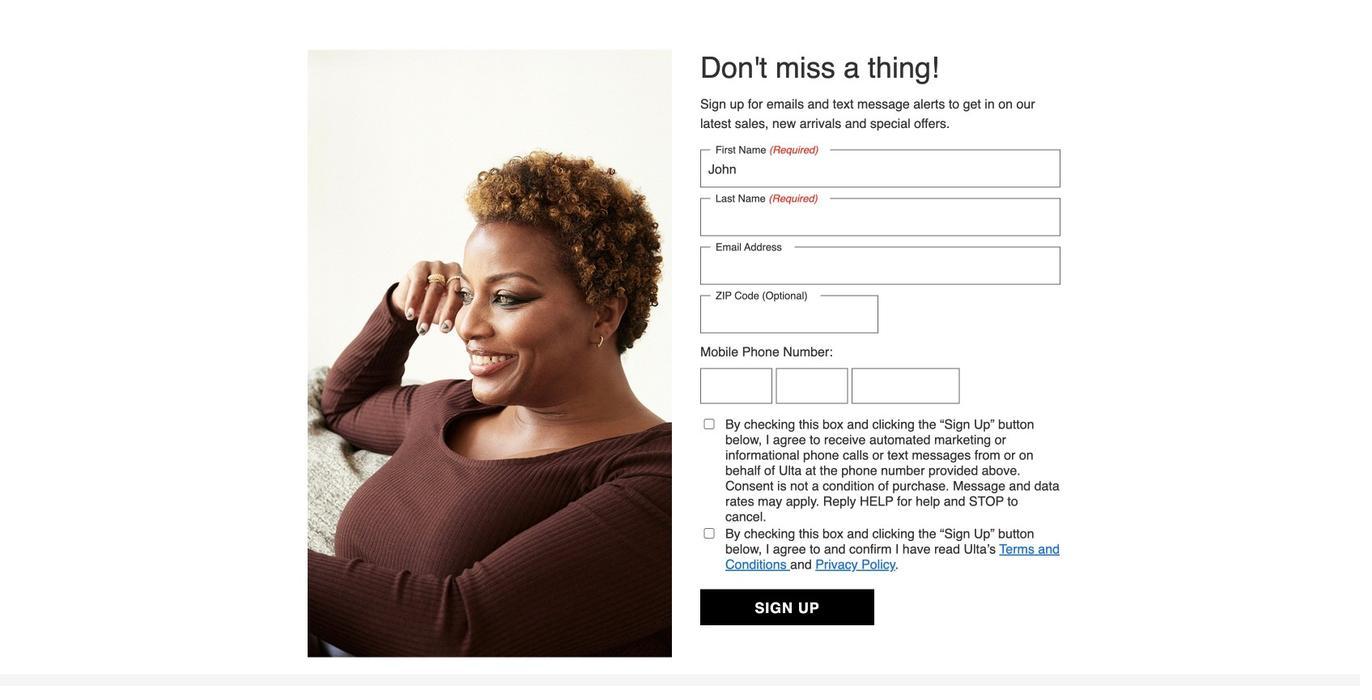 Task type: locate. For each thing, give the bounding box(es) containing it.
None checkbox
[[701, 419, 718, 429], [701, 528, 718, 539], [701, 419, 718, 429], [701, 528, 718, 539]]

my beauty profile image
[[308, 50, 672, 657]]

None submit
[[701, 589, 875, 625]]

None text field
[[701, 149, 1061, 188], [701, 198, 1061, 236], [701, 247, 1061, 285], [701, 149, 1061, 188], [701, 198, 1061, 236], [701, 247, 1061, 285]]

None telephone field
[[701, 295, 879, 333], [701, 368, 773, 404], [776, 368, 848, 404], [852, 368, 960, 404], [701, 295, 879, 333], [701, 368, 773, 404], [776, 368, 848, 404], [852, 368, 960, 404]]



Task type: vqa. For each thing, say whether or not it's contained in the screenshot.
Search products and more search box
no



